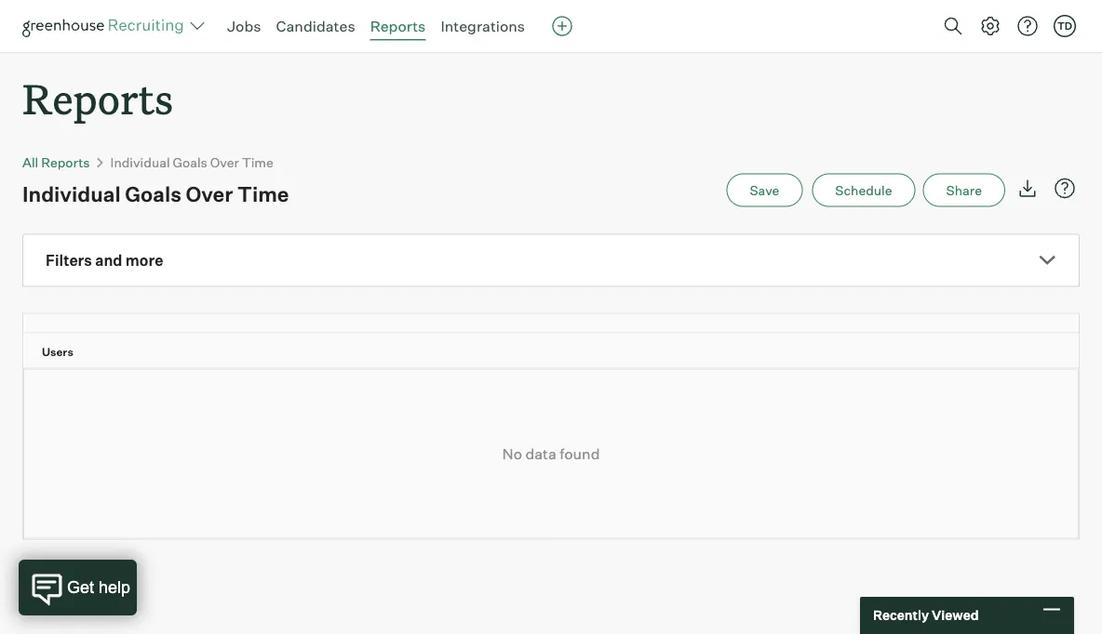Task type: vqa. For each thing, say whether or not it's contained in the screenshot.
'Configure' image
yes



Task type: describe. For each thing, give the bounding box(es) containing it.
and
[[95, 252, 122, 270]]

integrations
[[441, 17, 525, 35]]

save button
[[726, 174, 803, 207]]

candidates
[[276, 17, 355, 35]]

users grid
[[23, 314, 1096, 369]]

1 vertical spatial reports
[[22, 71, 173, 126]]

0 vertical spatial over
[[210, 154, 239, 171]]

users column header
[[23, 334, 1096, 368]]

1 vertical spatial time
[[237, 181, 289, 207]]

configure image
[[979, 15, 1002, 37]]

td button
[[1050, 11, 1080, 41]]

column header inside users grid
[[23, 314, 70, 333]]

integrations link
[[441, 17, 525, 35]]

faq image
[[1054, 177, 1076, 200]]

users
[[42, 345, 73, 359]]

1 vertical spatial over
[[186, 181, 233, 207]]

share button
[[923, 174, 1005, 207]]

td
[[1057, 20, 1073, 32]]

1 vertical spatial individual
[[22, 181, 121, 207]]

save
[[750, 182, 779, 198]]

no
[[502, 445, 522, 464]]

2 vertical spatial reports
[[41, 154, 90, 171]]

0 vertical spatial reports
[[370, 17, 426, 35]]

reports link
[[370, 17, 426, 35]]

1 vertical spatial goals
[[125, 181, 181, 207]]

0 vertical spatial time
[[242, 154, 274, 171]]

all reports link
[[22, 154, 90, 171]]

individual goals over time link
[[110, 154, 274, 171]]



Task type: locate. For each thing, give the bounding box(es) containing it.
data
[[525, 445, 557, 464]]

reports down greenhouse recruiting image
[[22, 71, 173, 126]]

individual right all reports
[[110, 154, 170, 171]]

individual goals over time
[[110, 154, 274, 171], [22, 181, 289, 207]]

download image
[[1017, 177, 1039, 200]]

filters
[[46, 252, 92, 270]]

0 vertical spatial individual goals over time
[[110, 154, 274, 171]]

goals
[[173, 154, 207, 171], [125, 181, 181, 207]]

time
[[242, 154, 274, 171], [237, 181, 289, 207]]

column header
[[23, 314, 70, 333]]

found
[[560, 445, 600, 464]]

schedule
[[835, 182, 892, 198]]

schedule button
[[812, 174, 916, 207]]

1 vertical spatial individual goals over time
[[22, 181, 289, 207]]

reports right all
[[41, 154, 90, 171]]

jobs link
[[227, 17, 261, 35]]

over
[[210, 154, 239, 171], [186, 181, 233, 207]]

td button
[[1054, 15, 1076, 37]]

search image
[[942, 15, 964, 37]]

0 vertical spatial individual
[[110, 154, 170, 171]]

jobs
[[227, 17, 261, 35]]

viewed
[[932, 608, 979, 624]]

individual down all reports
[[22, 181, 121, 207]]

all reports
[[22, 154, 90, 171]]

greenhouse recruiting image
[[22, 15, 190, 37]]

no data found
[[502, 445, 600, 464]]

reports right candidates link on the left top of the page
[[370, 17, 426, 35]]

all
[[22, 154, 38, 171]]

save and schedule this report to revisit it! element
[[726, 174, 812, 207]]

candidates link
[[276, 17, 355, 35]]

recently viewed
[[873, 608, 979, 624]]

more
[[126, 252, 163, 270]]

filters and more
[[46, 252, 163, 270]]

individual
[[110, 154, 170, 171], [22, 181, 121, 207]]

0 vertical spatial goals
[[173, 154, 207, 171]]

share
[[946, 182, 982, 198]]

recently
[[873, 608, 929, 624]]

reports
[[370, 17, 426, 35], [22, 71, 173, 126], [41, 154, 90, 171]]



